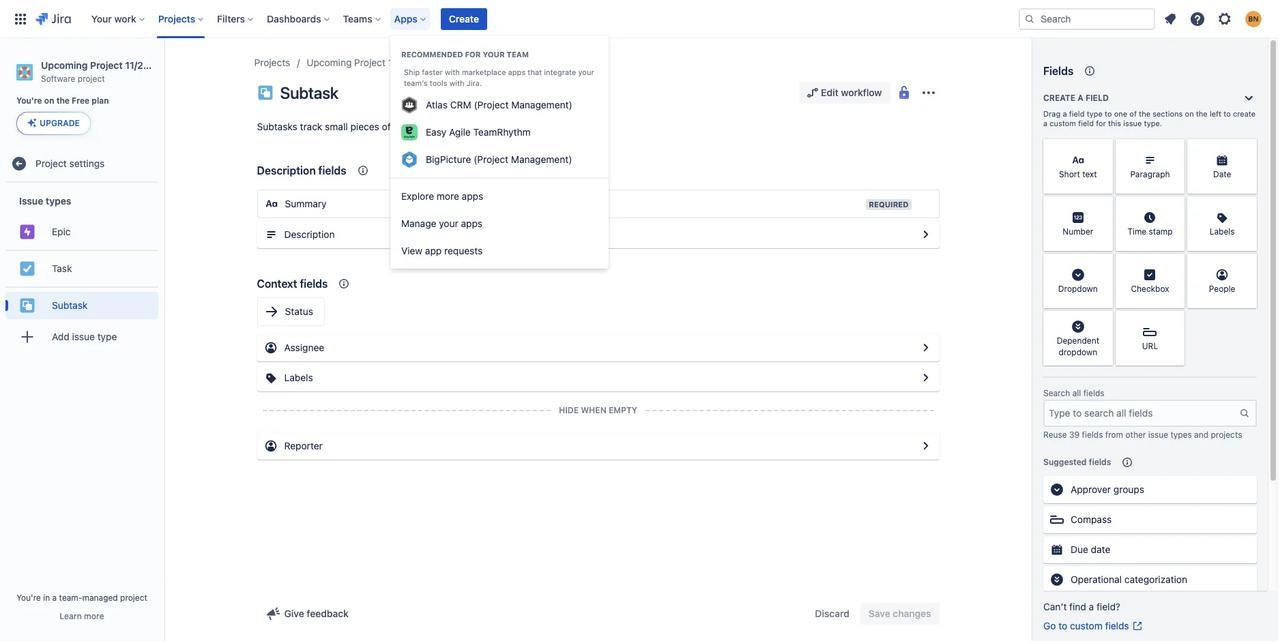 Task type: locate. For each thing, give the bounding box(es) containing it.
1 vertical spatial project settings
[[36, 158, 105, 169]]

0 vertical spatial issue
[[539, 57, 562, 68]]

0 vertical spatial type
[[1087, 109, 1103, 118]]

banner
[[0, 0, 1279, 38]]

your
[[483, 50, 505, 59], [579, 68, 594, 76], [439, 218, 459, 229]]

0 horizontal spatial issue
[[72, 331, 95, 343]]

subtask group
[[5, 287, 158, 324]]

0 horizontal spatial issue
[[19, 195, 43, 207]]

1 horizontal spatial issue
[[1124, 119, 1143, 128]]

fields left this link will be opened in a new tab image
[[1106, 621, 1130, 632]]

issue right team
[[539, 57, 562, 68]]

fields left the more information about the suggested fields 'icon'
[[1089, 457, 1112, 468]]

1 horizontal spatial issue types
[[539, 57, 589, 68]]

of right one
[[1130, 109, 1137, 118]]

11/20/2023 for upcoming project 11/20/2023
[[388, 57, 437, 68]]

2 horizontal spatial your
[[579, 68, 594, 76]]

1 horizontal spatial group
[[391, 36, 609, 178]]

0 vertical spatial that
[[528, 68, 542, 76]]

0 vertical spatial custom
[[1050, 119, 1077, 128]]

upcoming up software
[[41, 59, 88, 71]]

add issue type
[[52, 331, 117, 343]]

1 vertical spatial description
[[284, 229, 335, 240]]

and
[[1195, 430, 1209, 440]]

issue type icon image
[[257, 85, 273, 101]]

more for learn
[[84, 612, 104, 622]]

create up recommended for your team
[[449, 13, 479, 24]]

1 you're from the top
[[16, 96, 42, 106]]

your down "explore more apps"
[[439, 218, 459, 229]]

1 vertical spatial group
[[5, 183, 158, 359]]

apps up 'requests'
[[461, 218, 483, 229]]

management) up task.
[[512, 99, 573, 111]]

project settings up jira.
[[454, 57, 523, 68]]

jira image
[[36, 11, 71, 27], [36, 11, 71, 27]]

learn more
[[60, 612, 104, 622]]

more information about the context fields image down pieces
[[355, 162, 371, 179]]

0 vertical spatial create
[[449, 13, 479, 24]]

on up upgrade button
[[44, 96, 54, 106]]

1 vertical spatial (project
[[474, 154, 509, 165]]

1 horizontal spatial settings
[[488, 57, 523, 68]]

that down team
[[528, 68, 542, 76]]

create button
[[441, 8, 487, 30]]

1 vertical spatial your
[[579, 68, 594, 76]]

create inside button
[[449, 13, 479, 24]]

0 horizontal spatial 11/20/2023
[[125, 59, 176, 71]]

add issue type image
[[19, 329, 36, 346]]

team-
[[59, 593, 82, 604]]

to up 'this'
[[1105, 109, 1113, 118]]

team
[[507, 50, 529, 59]]

notifications image
[[1163, 11, 1179, 27]]

of right pieces
[[382, 121, 391, 132]]

project
[[78, 74, 105, 84], [120, 593, 147, 604]]

management) down task.
[[511, 154, 572, 165]]

approver groups
[[1071, 484, 1145, 496]]

project settings link down "upgrade"
[[5, 150, 158, 178]]

upcoming
[[307, 57, 352, 68], [41, 59, 88, 71]]

0 vertical spatial management)
[[512, 99, 573, 111]]

discard button
[[807, 604, 858, 625]]

give feedback button
[[257, 604, 357, 625]]

more information image down sections
[[1168, 141, 1184, 157]]

1 horizontal spatial types
[[565, 57, 589, 68]]

0 horizontal spatial that
[[417, 121, 435, 132]]

more information about the suggested fields image
[[1120, 455, 1136, 471]]

0 horizontal spatial settings
[[69, 158, 105, 169]]

compass button
[[1044, 507, 1258, 534]]

description inside button
[[284, 229, 335, 240]]

search
[[1044, 388, 1071, 399]]

more inside learn more 'button'
[[84, 612, 104, 622]]

more information about the fields image
[[1082, 63, 1099, 79]]

dropdown
[[1059, 348, 1098, 358]]

your profile and settings image
[[1246, 11, 1262, 27]]

type inside 'button'
[[97, 331, 117, 343]]

labels up people
[[1210, 227, 1236, 237]]

labels
[[1210, 227, 1236, 237], [284, 372, 313, 384]]

search image
[[1025, 13, 1036, 24]]

0 horizontal spatial projects
[[158, 13, 195, 24]]

1 horizontal spatial subtask
[[280, 83, 339, 102]]

atlascmr logo image
[[401, 97, 418, 113]]

issue
[[1124, 119, 1143, 128], [72, 331, 95, 343], [1149, 430, 1169, 440]]

0 vertical spatial description
[[257, 165, 316, 177]]

more information image
[[1096, 141, 1112, 157], [1168, 141, 1184, 157], [1240, 141, 1256, 157], [1096, 255, 1112, 272]]

with
[[445, 68, 460, 76], [450, 79, 465, 87]]

a
[[1078, 93, 1084, 103], [1063, 109, 1068, 118], [1044, 119, 1048, 128], [486, 121, 491, 132], [52, 593, 57, 604], [1089, 602, 1095, 613]]

due date button
[[1044, 537, 1258, 564]]

subtasks
[[257, 121, 298, 132]]

categorization
[[1125, 574, 1188, 586]]

0 vertical spatial project
[[78, 74, 105, 84]]

project inside "upcoming project 11/20/2023 software project"
[[90, 59, 123, 71]]

appswitcher icon image
[[12, 11, 29, 27]]

faster
[[422, 68, 443, 76]]

0 vertical spatial labels
[[1210, 227, 1236, 237]]

1 vertical spatial projects
[[254, 57, 290, 68]]

issue up epic link
[[19, 195, 43, 207]]

assignee
[[284, 342, 325, 354]]

go to custom fields
[[1044, 621, 1130, 632]]

0 horizontal spatial to
[[1059, 621, 1068, 632]]

of inside "drag a field type to one of the sections on the left to create a custom field for this issue type."
[[1130, 109, 1137, 118]]

labels for more information image for labels
[[1210, 227, 1236, 237]]

2 horizontal spatial issue
[[1149, 430, 1169, 440]]

due
[[1071, 544, 1089, 556]]

text
[[1083, 170, 1098, 180]]

2 vertical spatial your
[[439, 218, 459, 229]]

1 horizontal spatial upcoming
[[307, 57, 352, 68]]

dependent dropdown
[[1057, 336, 1100, 358]]

stamp
[[1149, 227, 1173, 237]]

to right the left
[[1224, 109, 1232, 118]]

create up drag
[[1044, 93, 1076, 103]]

to right go
[[1059, 621, 1068, 632]]

1 horizontal spatial for
[[1097, 119, 1107, 128]]

apps down team
[[508, 68, 526, 76]]

open field configuration image inside assignee button
[[918, 340, 934, 356]]

of right part
[[474, 121, 483, 132]]

project up plan
[[78, 74, 105, 84]]

2 vertical spatial issue
[[1149, 430, 1169, 440]]

view app requests link
[[391, 238, 609, 265]]

1 vertical spatial field
[[1070, 109, 1085, 118]]

projects up sidebar navigation icon
[[158, 13, 195, 24]]

your up marketplace
[[483, 50, 505, 59]]

more information about the context fields image for description fields
[[355, 162, 371, 179]]

banner containing your work
[[0, 0, 1279, 38]]

fields up the status
[[300, 278, 328, 290]]

1 vertical spatial more
[[84, 612, 104, 622]]

1 horizontal spatial type
[[1087, 109, 1103, 118]]

labels inside "button"
[[284, 372, 313, 384]]

upcoming project 11/20/2023 link
[[307, 55, 437, 71]]

edit workflow button
[[800, 82, 891, 104]]

create for create
[[449, 13, 479, 24]]

0 vertical spatial group
[[391, 36, 609, 178]]

subtask up the add
[[52, 300, 88, 311]]

fields
[[319, 165, 347, 177], [300, 278, 328, 290], [1084, 388, 1105, 399], [1083, 430, 1104, 440], [1089, 457, 1112, 468], [1106, 621, 1130, 632]]

open field configuration image for description
[[918, 227, 934, 243]]

with up tools
[[445, 68, 460, 76]]

2 (project from the top
[[474, 154, 509, 165]]

more information image up 'dropdown'
[[1096, 255, 1112, 272]]

0 horizontal spatial of
[[382, 121, 391, 132]]

reuse
[[1044, 430, 1068, 440]]

manage your apps link
[[391, 210, 609, 238]]

upcoming inside "upcoming project 11/20/2023 software project"
[[41, 59, 88, 71]]

more inside explore more apps link
[[437, 190, 459, 202]]

description up summary
[[257, 165, 316, 177]]

1 vertical spatial type
[[97, 331, 117, 343]]

with left jira.
[[450, 79, 465, 87]]

0 horizontal spatial project
[[78, 74, 105, 84]]

custom inside "drag a field type to one of the sections on the left to create a custom field for this issue type."
[[1050, 119, 1077, 128]]

add issue type button
[[5, 324, 158, 351]]

fields right 39
[[1083, 430, 1104, 440]]

you're up upgrade button
[[16, 96, 42, 106]]

project left 'ship'
[[354, 57, 386, 68]]

(project inside 'link'
[[474, 154, 509, 165]]

work right your
[[114, 13, 136, 24]]

1 vertical spatial issue
[[19, 195, 43, 207]]

drag
[[1044, 109, 1061, 118]]

2 vertical spatial apps
[[461, 218, 483, 229]]

1 horizontal spatial on
[[1186, 109, 1195, 118]]

filters
[[217, 13, 245, 24]]

more down managed
[[84, 612, 104, 622]]

for left 'this'
[[1097, 119, 1107, 128]]

work down atlascmr logo
[[394, 121, 415, 132]]

pieces
[[351, 121, 379, 132]]

1 vertical spatial labels
[[284, 372, 313, 384]]

more information image for short text
[[1096, 141, 1112, 157]]

1 vertical spatial create
[[1044, 93, 1076, 103]]

subtask up track
[[280, 83, 339, 102]]

issue right the add
[[72, 331, 95, 343]]

open field configuration image inside the labels "button"
[[918, 370, 934, 386]]

a down more information about the fields icon
[[1078, 93, 1084, 103]]

managed
[[82, 593, 118, 604]]

labels down 'assignee'
[[284, 372, 313, 384]]

more information about the context fields image right context fields
[[336, 276, 353, 292]]

for up marketplace
[[465, 50, 481, 59]]

view
[[401, 245, 423, 257]]

11/20/2023 down projects popup button at the top
[[125, 59, 176, 71]]

bigpicture logo image
[[401, 152, 418, 168]]

custom down drag
[[1050, 119, 1077, 128]]

edit workflow
[[821, 87, 882, 98]]

0 vertical spatial (project
[[474, 99, 509, 111]]

0 horizontal spatial more
[[84, 612, 104, 622]]

4 open field configuration image from the top
[[918, 438, 934, 455]]

issue types up epic
[[19, 195, 71, 207]]

0 vertical spatial projects
[[158, 13, 195, 24]]

more information image for number
[[1096, 198, 1112, 214]]

1 horizontal spatial of
[[474, 121, 483, 132]]

0 vertical spatial work
[[114, 13, 136, 24]]

0 horizontal spatial subtask
[[52, 300, 88, 311]]

0 horizontal spatial more information about the context fields image
[[336, 276, 353, 292]]

custom down the can't find a field?
[[1071, 621, 1103, 632]]

11/20/2023 for upcoming project 11/20/2023 software project
[[125, 59, 176, 71]]

settings
[[488, 57, 523, 68], [69, 158, 105, 169]]

1 open field configuration image from the top
[[918, 227, 934, 243]]

issue inside 'button'
[[72, 331, 95, 343]]

project settings link
[[454, 55, 523, 71], [5, 150, 158, 178]]

filters button
[[213, 8, 259, 30]]

create for create a field
[[1044, 93, 1076, 103]]

types left and
[[1171, 430, 1193, 440]]

0 horizontal spatial work
[[114, 13, 136, 24]]

3 open field configuration image from the top
[[918, 370, 934, 386]]

more
[[437, 190, 459, 202], [84, 612, 104, 622]]

you're left in
[[16, 593, 41, 604]]

projects up issue type icon
[[254, 57, 290, 68]]

0 horizontal spatial on
[[44, 96, 54, 106]]

easyagile logo image
[[401, 124, 418, 141]]

0 horizontal spatial upcoming
[[41, 59, 88, 71]]

1 vertical spatial you're
[[16, 593, 41, 604]]

more information about the context fields image
[[355, 162, 371, 179], [336, 276, 353, 292]]

(project down easy agile teamrhythm link
[[474, 154, 509, 165]]

1 horizontal spatial project settings link
[[454, 55, 523, 71]]

types right team
[[565, 57, 589, 68]]

on
[[44, 96, 54, 106], [1186, 109, 1195, 118]]

date
[[1092, 544, 1111, 556]]

this link will be opened in a new tab image
[[1132, 621, 1143, 632]]

upcoming down teams
[[307, 57, 352, 68]]

2 open field configuration image from the top
[[918, 340, 934, 356]]

of
[[1130, 109, 1137, 118], [382, 121, 391, 132], [474, 121, 483, 132]]

project right managed
[[120, 593, 147, 604]]

project inside 'link'
[[354, 57, 386, 68]]

labels button
[[257, 365, 940, 392]]

0 horizontal spatial types
[[46, 195, 71, 207]]

type down the create a field
[[1087, 109, 1103, 118]]

open field configuration image inside reporter button
[[918, 438, 934, 455]]

on right sections
[[1186, 109, 1195, 118]]

0 horizontal spatial issue types
[[19, 195, 71, 207]]

issue down one
[[1124, 119, 1143, 128]]

0 vertical spatial you're
[[16, 96, 42, 106]]

suggested fields
[[1044, 457, 1112, 468]]

projects for projects link
[[254, 57, 290, 68]]

0 vertical spatial more information about the context fields image
[[355, 162, 371, 179]]

upcoming inside 'link'
[[307, 57, 352, 68]]

1 vertical spatial more information about the context fields image
[[336, 276, 353, 292]]

0 horizontal spatial for
[[465, 50, 481, 59]]

issue types right team
[[539, 57, 589, 68]]

11/20/2023 inside 'link'
[[388, 57, 437, 68]]

1 horizontal spatial more information about the context fields image
[[355, 162, 371, 179]]

create
[[449, 13, 479, 24], [1044, 93, 1076, 103]]

1 vertical spatial project
[[120, 593, 147, 604]]

custom
[[1050, 119, 1077, 128], [1071, 621, 1103, 632]]

0 horizontal spatial project settings
[[36, 158, 105, 169]]

type down subtask link
[[97, 331, 117, 343]]

project up plan
[[90, 59, 123, 71]]

2 you're from the top
[[16, 593, 41, 604]]

approver
[[1071, 484, 1112, 496]]

projects
[[158, 13, 195, 24], [254, 57, 290, 68]]

requests
[[445, 245, 483, 257]]

0 vertical spatial field
[[1086, 93, 1109, 103]]

open field configuration image inside description button
[[918, 227, 934, 243]]

part
[[454, 121, 472, 132]]

workflow
[[841, 87, 882, 98]]

0 horizontal spatial labels
[[284, 372, 313, 384]]

open field configuration image
[[918, 227, 934, 243], [918, 340, 934, 356], [918, 370, 934, 386], [918, 438, 934, 455]]

more information image for checkbox
[[1168, 255, 1184, 272]]

field for create
[[1086, 93, 1109, 103]]

required
[[869, 200, 909, 209]]

projects inside popup button
[[158, 13, 195, 24]]

0 vertical spatial for
[[465, 50, 481, 59]]

0 vertical spatial project settings
[[454, 57, 523, 68]]

1 vertical spatial for
[[1097, 119, 1107, 128]]

2 horizontal spatial types
[[1171, 430, 1193, 440]]

types up epic
[[46, 195, 71, 207]]

Type to search all fields text field
[[1045, 401, 1240, 426]]

easy agile teamrhythm link
[[391, 119, 609, 146]]

group
[[391, 36, 609, 178], [5, 183, 158, 359]]

more information image down create
[[1240, 141, 1256, 157]]

0 vertical spatial more
[[437, 190, 459, 202]]

the up type.
[[1140, 109, 1151, 118]]

(project up the larger
[[474, 99, 509, 111]]

the left the left
[[1197, 109, 1208, 118]]

short
[[1060, 170, 1081, 180]]

1 horizontal spatial project settings
[[454, 57, 523, 68]]

atlas crm (project management) link
[[391, 91, 609, 119]]

give feedback
[[284, 608, 349, 620]]

description down summary
[[284, 229, 335, 240]]

1 horizontal spatial labels
[[1210, 227, 1236, 237]]

1 vertical spatial subtask
[[52, 300, 88, 311]]

1 horizontal spatial issue
[[539, 57, 562, 68]]

types
[[565, 57, 589, 68], [46, 195, 71, 207], [1171, 430, 1193, 440]]

for inside "drag a field type to one of the sections on the left to create a custom field for this issue type."
[[1097, 119, 1107, 128]]

11/20/2023 up team's
[[388, 57, 437, 68]]

more information image down 'this'
[[1096, 141, 1112, 157]]

you're on the free plan
[[16, 96, 109, 106]]

the left free at the top of page
[[56, 96, 70, 106]]

11/20/2023 inside "upcoming project 11/20/2023 software project"
[[125, 59, 176, 71]]

your right integrate at the left top of page
[[579, 68, 594, 76]]

due date
[[1071, 544, 1111, 556]]

that inside ship faster with marketplace apps that integrate your team's tools with jira.
[[528, 68, 542, 76]]

help image
[[1190, 11, 1206, 27]]

atlas
[[426, 99, 448, 111]]

1 vertical spatial custom
[[1071, 621, 1103, 632]]

1 horizontal spatial more
[[437, 190, 459, 202]]

project
[[354, 57, 386, 68], [454, 57, 485, 68], [90, 59, 123, 71], [36, 158, 67, 169]]

open field configuration image for assignee
[[918, 340, 934, 356]]

more information image for date
[[1240, 141, 1256, 157]]

1 vertical spatial on
[[1186, 109, 1195, 118]]

1 horizontal spatial that
[[528, 68, 542, 76]]

1 vertical spatial issue
[[72, 331, 95, 343]]

0 vertical spatial project settings link
[[454, 55, 523, 71]]

0 vertical spatial subtask
[[280, 83, 339, 102]]

field
[[1086, 93, 1109, 103], [1070, 109, 1085, 118], [1079, 119, 1094, 128]]

issue inside group
[[19, 195, 43, 207]]

number
[[1063, 227, 1094, 237]]

description button
[[257, 221, 940, 249]]

more options image
[[921, 85, 937, 101]]

settings image
[[1217, 11, 1234, 27]]

2 horizontal spatial to
[[1224, 109, 1232, 118]]

1 vertical spatial settings
[[69, 158, 105, 169]]

issue right the other
[[1149, 430, 1169, 440]]

more up manage your apps
[[437, 190, 459, 202]]

upcoming for upcoming project 11/20/2023
[[307, 57, 352, 68]]

more information image
[[1096, 198, 1112, 214], [1168, 198, 1184, 214], [1240, 198, 1256, 214], [1168, 255, 1184, 272], [1240, 255, 1256, 272], [1096, 313, 1112, 329]]

apps up manage your apps link
[[462, 190, 484, 202]]

management) inside 'link'
[[511, 154, 572, 165]]

2 horizontal spatial of
[[1130, 109, 1137, 118]]

ship
[[404, 68, 420, 76]]

project settings down "upgrade"
[[36, 158, 105, 169]]

that left are at the left top of the page
[[417, 121, 435, 132]]

project settings link up jira.
[[454, 55, 523, 71]]

1 horizontal spatial to
[[1105, 109, 1113, 118]]



Task type: describe. For each thing, give the bounding box(es) containing it.
larger
[[494, 121, 519, 132]]

primary element
[[8, 0, 1019, 38]]

Search field
[[1019, 8, 1156, 30]]

apps button
[[390, 8, 431, 30]]

url
[[1143, 342, 1159, 352]]

0 horizontal spatial project settings link
[[5, 150, 158, 178]]

teams
[[343, 13, 373, 24]]

project down upgrade button
[[36, 158, 67, 169]]

plan
[[92, 96, 109, 106]]

sidebar navigation image
[[149, 55, 179, 82]]

marketplace
[[462, 68, 506, 76]]

1 horizontal spatial project
[[120, 593, 147, 604]]

fields up summary
[[319, 165, 347, 177]]

1 vertical spatial types
[[46, 195, 71, 207]]

manage
[[401, 218, 437, 229]]

dropdown
[[1059, 284, 1098, 295]]

group containing issue types
[[5, 183, 158, 359]]

more information image for time stamp
[[1168, 198, 1184, 214]]

your inside ship faster with marketplace apps that integrate your team's tools with jira.
[[579, 68, 594, 76]]

0 vertical spatial settings
[[488, 57, 523, 68]]

bigpicture (project management)
[[426, 154, 572, 165]]

suggested
[[1044, 457, 1087, 468]]

easy
[[426, 126, 447, 138]]

description for description fields
[[257, 165, 316, 177]]

projects link
[[254, 55, 290, 71]]

0 vertical spatial on
[[44, 96, 54, 106]]

manage your apps
[[401, 218, 483, 229]]

when
[[581, 406, 607, 416]]

labels for open field configuration image in the labels "button"
[[284, 372, 313, 384]]

can't
[[1044, 602, 1067, 613]]

operational
[[1071, 574, 1122, 586]]

2 vertical spatial types
[[1171, 430, 1193, 440]]

discard
[[815, 608, 850, 620]]

apps for explore more apps
[[462, 190, 484, 202]]

dashboards
[[267, 13, 321, 24]]

paragraph
[[1131, 170, 1171, 180]]

date
[[1214, 170, 1232, 180]]

0 horizontal spatial the
[[56, 96, 70, 106]]

more information image for labels
[[1240, 198, 1256, 214]]

checkbox
[[1132, 284, 1170, 295]]

on inside "drag a field type to one of the sections on the left to create a custom field for this issue type."
[[1186, 109, 1195, 118]]

create
[[1234, 109, 1256, 118]]

reporter button
[[257, 433, 940, 460]]

more information image for paragraph
[[1168, 141, 1184, 157]]

1 (project from the top
[[474, 99, 509, 111]]

task
[[52, 263, 72, 274]]

give
[[284, 608, 304, 620]]

apps inside ship faster with marketplace apps that integrate your team's tools with jira.
[[508, 68, 526, 76]]

team's
[[404, 79, 428, 87]]

free
[[72, 96, 90, 106]]

1 horizontal spatial the
[[1140, 109, 1151, 118]]

upcoming for upcoming project 11/20/2023 software project
[[41, 59, 88, 71]]

other
[[1126, 430, 1147, 440]]

a right drag
[[1063, 109, 1068, 118]]

more information image for people
[[1240, 255, 1256, 272]]

one
[[1115, 109, 1128, 118]]

more information about the context fields image for context fields
[[336, 276, 353, 292]]

you're in a team-managed project
[[16, 593, 147, 604]]

0 vertical spatial types
[[565, 57, 589, 68]]

group containing atlas crm (project management)
[[391, 36, 609, 178]]

1 vertical spatial work
[[394, 121, 415, 132]]

upgrade
[[40, 118, 80, 129]]

field?
[[1097, 602, 1121, 613]]

task link
[[5, 256, 158, 283]]

projects button
[[154, 8, 209, 30]]

your work button
[[87, 8, 150, 30]]

all
[[1073, 388, 1082, 399]]

add
[[52, 331, 69, 343]]

explore more apps link
[[391, 183, 609, 210]]

issue for 'issue types' link
[[539, 57, 562, 68]]

easy agile teamrhythm
[[426, 126, 531, 138]]

0 vertical spatial issue types
[[539, 57, 589, 68]]

groups
[[1114, 484, 1145, 496]]

project inside "upcoming project 11/20/2023 software project"
[[78, 74, 105, 84]]

teamrhythm
[[474, 126, 531, 138]]

apps for manage your apps
[[461, 218, 483, 229]]

your work
[[91, 13, 136, 24]]

1 vertical spatial that
[[417, 121, 435, 132]]

summary
[[285, 198, 327, 210]]

learn more button
[[60, 612, 104, 623]]

you're for you're on the free plan
[[16, 96, 42, 106]]

drag a field type to one of the sections on the left to create a custom field for this issue type.
[[1044, 109, 1256, 128]]

empty
[[609, 406, 638, 416]]

1 vertical spatial with
[[450, 79, 465, 87]]

edit
[[821, 87, 839, 98]]

issue inside "drag a field type to one of the sections on the left to create a custom field for this issue type."
[[1124, 119, 1143, 128]]

open field configuration image for labels
[[918, 370, 934, 386]]

open field configuration image for reporter
[[918, 438, 934, 455]]

description for description
[[284, 229, 335, 240]]

field for drag
[[1070, 109, 1085, 118]]

work inside popup button
[[114, 13, 136, 24]]

search all fields
[[1044, 388, 1105, 399]]

reporter
[[284, 440, 323, 452]]

more for explore
[[437, 190, 459, 202]]

from
[[1106, 430, 1124, 440]]

time
[[1128, 227, 1147, 237]]

tools
[[430, 79, 448, 87]]

a down drag
[[1044, 119, 1048, 128]]

projects for projects popup button at the top
[[158, 13, 195, 24]]

sections
[[1153, 109, 1184, 118]]

1 vertical spatial issue types
[[19, 195, 71, 207]]

issue for group containing issue types
[[19, 195, 43, 207]]

reuse 39 fields from other issue types and projects
[[1044, 430, 1243, 440]]

app
[[425, 245, 442, 257]]

task.
[[522, 121, 543, 132]]

apps
[[394, 13, 418, 24]]

upgrade button
[[17, 113, 90, 135]]

feedback
[[307, 608, 349, 620]]

short text
[[1060, 170, 1098, 180]]

atlas crm (project management)
[[426, 99, 573, 111]]

explore
[[401, 190, 434, 202]]

a right in
[[52, 593, 57, 604]]

0 vertical spatial with
[[445, 68, 460, 76]]

subtask inside subtask link
[[52, 300, 88, 311]]

more information image for dropdown
[[1096, 255, 1112, 272]]

type inside "drag a field type to one of the sections on the left to create a custom field for this issue type."
[[1087, 109, 1103, 118]]

operational categorization button
[[1044, 567, 1258, 594]]

2 horizontal spatial the
[[1197, 109, 1208, 118]]

software
[[41, 74, 75, 84]]

teams button
[[339, 8, 386, 30]]

2 vertical spatial field
[[1079, 119, 1094, 128]]

projects
[[1212, 430, 1243, 440]]

time stamp
[[1128, 227, 1173, 237]]

39
[[1070, 430, 1080, 440]]

fields right all
[[1084, 388, 1105, 399]]

bigpicture (project management) link
[[391, 146, 609, 173]]

you're for you're in a team-managed project
[[16, 593, 41, 604]]

track
[[300, 121, 323, 132]]

a right find
[[1089, 602, 1095, 613]]

operational categorization
[[1071, 574, 1188, 586]]

create a field
[[1044, 93, 1109, 103]]

a left the larger
[[486, 121, 491, 132]]

fields
[[1044, 65, 1074, 77]]

1 horizontal spatial your
[[483, 50, 505, 59]]

type.
[[1145, 119, 1163, 128]]

project up jira.
[[454, 57, 485, 68]]

find
[[1070, 602, 1087, 613]]

are
[[437, 121, 451, 132]]

context
[[257, 278, 297, 290]]

more information image for dependent dropdown
[[1096, 313, 1112, 329]]

integrate
[[544, 68, 577, 76]]

issue types link
[[539, 55, 589, 71]]



Task type: vqa. For each thing, say whether or not it's contained in the screenshot.
1st DESK- from the top of the Assigned to Me region
no



